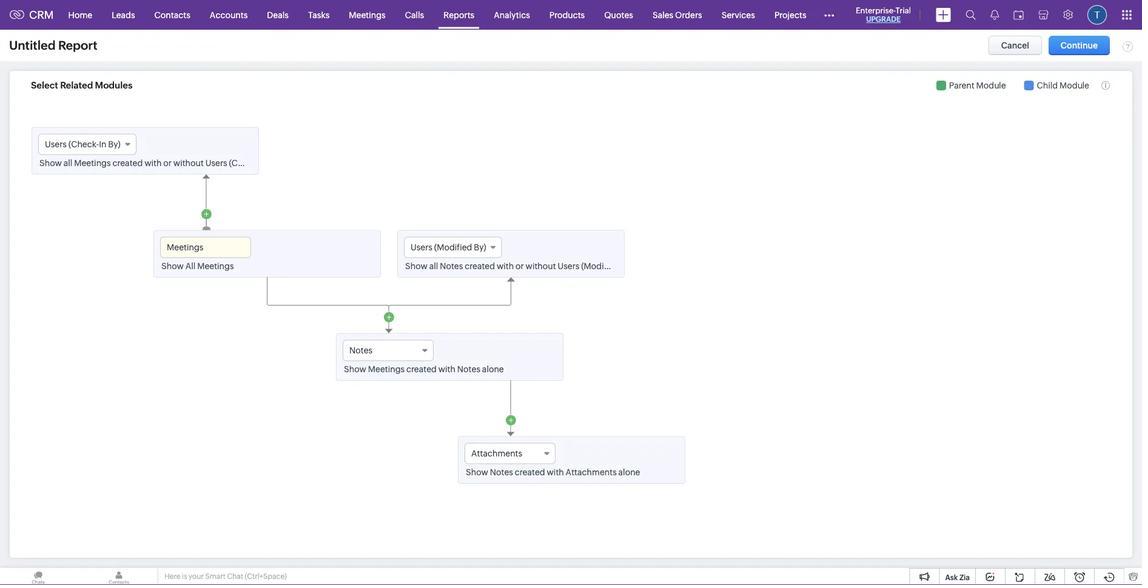 Task type: describe. For each thing, give the bounding box(es) containing it.
all for notes
[[430, 261, 438, 271]]

parent
[[950, 81, 975, 90]]

quotes link
[[595, 0, 643, 29]]

show for show all meetings
[[161, 261, 184, 271]]

accounts link
[[200, 0, 258, 29]]

Other Modules field
[[817, 5, 843, 25]]

create menu image
[[937, 8, 952, 22]]

attachments inside 'field'
[[472, 449, 523, 459]]

reports
[[444, 10, 475, 20]]

report
[[58, 39, 97, 53]]

users inside field
[[45, 139, 67, 149]]

module for child module
[[1060, 81, 1090, 90]]

reports link
[[434, 0, 485, 29]]

your
[[189, 573, 204, 581]]

related
[[60, 80, 93, 91]]

Users (Check-In By) field
[[38, 134, 136, 155]]

meetings right the all
[[197, 261, 234, 271]]

tasks
[[308, 10, 330, 20]]

alone for show notes created with attachments alone
[[619, 468, 641, 477]]

Attachments field
[[465, 443, 556, 465]]

enterprise-trial upgrade
[[856, 6, 912, 23]]

accounts
[[210, 10, 248, 20]]

search element
[[959, 0, 984, 30]]

profile element
[[1081, 0, 1115, 29]]

show all meetings created with or without users (check-in by)
[[39, 158, 281, 168]]

contacts
[[155, 10, 190, 20]]

by) inside field
[[474, 242, 487, 252]]

create menu element
[[929, 0, 959, 29]]

parent module
[[950, 81, 1007, 90]]

all for meetings
[[64, 158, 72, 168]]

show all notes created with or without users (modified by)
[[405, 261, 634, 271]]

show for show meetings created with notes alone
[[344, 364, 367, 374]]

home
[[68, 10, 92, 20]]

analytics
[[494, 10, 530, 20]]

enterprise-
[[856, 6, 896, 15]]

calls
[[405, 10, 424, 20]]

created down notes "field" at the left of the page
[[407, 364, 437, 374]]

continue
[[1062, 41, 1099, 50]]

show for show notes created with attachments alone
[[466, 468, 489, 477]]

users (modified by)
[[411, 242, 487, 252]]

chat
[[227, 573, 243, 581]]

1 horizontal spatial attachments
[[566, 468, 617, 477]]

here is your smart chat (ctrl+space)
[[164, 573, 287, 581]]

created down users (modified by) field
[[465, 261, 495, 271]]

leads
[[112, 10, 135, 20]]

services
[[722, 10, 756, 20]]

module for parent module
[[977, 81, 1007, 90]]

created down 'users (check-in by)' field
[[113, 158, 143, 168]]

(check- inside field
[[68, 139, 99, 149]]

by) inside field
[[108, 139, 121, 149]]

meetings down 'users (check-in by)' field
[[74, 158, 111, 168]]

tasks link
[[299, 0, 339, 29]]

show notes created with attachments alone
[[466, 468, 641, 477]]

home link
[[59, 0, 102, 29]]

products link
[[540, 0, 595, 29]]

show all meetings
[[161, 261, 234, 271]]

without for (modified
[[526, 261, 556, 271]]

or for users (modified by)
[[516, 261, 524, 271]]

leads link
[[102, 0, 145, 29]]

upgrade
[[867, 15, 901, 23]]

sales orders link
[[643, 0, 712, 29]]

all
[[186, 261, 196, 271]]

products
[[550, 10, 585, 20]]

zia
[[960, 574, 971, 582]]

cancel button
[[989, 36, 1043, 55]]

chats image
[[0, 569, 76, 586]]

meetings link
[[339, 0, 396, 29]]

1 vertical spatial (check-
[[229, 158, 260, 168]]

deals link
[[258, 0, 299, 29]]

child
[[1038, 81, 1059, 90]]

projects
[[775, 10, 807, 20]]



Task type: locate. For each thing, give the bounding box(es) containing it.
1 horizontal spatial all
[[430, 261, 438, 271]]

Users (Modified By) field
[[404, 237, 502, 258]]

untitled
[[9, 39, 56, 53]]

select
[[31, 80, 58, 91]]

show down users (modified by)
[[405, 261, 428, 271]]

0 vertical spatial (check-
[[68, 139, 99, 149]]

created down attachments 'field'
[[515, 468, 545, 477]]

deals
[[267, 10, 289, 20]]

0 horizontal spatial module
[[977, 81, 1007, 90]]

profile image
[[1088, 5, 1108, 25]]

0 horizontal spatial alone
[[482, 364, 504, 374]]

module
[[977, 81, 1007, 90], [1060, 81, 1090, 90]]

Notes field
[[343, 340, 434, 361]]

with
[[145, 158, 162, 168], [497, 261, 514, 271], [439, 364, 456, 374], [547, 468, 564, 477]]

services link
[[712, 0, 765, 29]]

show down users (check-in by)
[[39, 158, 62, 168]]

crm link
[[10, 9, 54, 21]]

or for users (check-in by)
[[163, 158, 172, 168]]

show down notes "field" at the left of the page
[[344, 364, 367, 374]]

all down users (modified by)
[[430, 261, 438, 271]]

search image
[[966, 10, 977, 20]]

select related modules
[[31, 80, 133, 91]]

without
[[173, 158, 204, 168], [526, 261, 556, 271]]

is
[[182, 573, 187, 581]]

ask zia
[[946, 574, 971, 582]]

signals image
[[991, 10, 1000, 20]]

modules
[[95, 80, 133, 91]]

in inside 'users (check-in by)' field
[[99, 139, 107, 149]]

users inside field
[[411, 242, 433, 252]]

orders
[[676, 10, 703, 20]]

attachments
[[472, 449, 523, 459], [566, 468, 617, 477]]

show
[[39, 158, 62, 168], [161, 261, 184, 271], [405, 261, 428, 271], [344, 364, 367, 374], [466, 468, 489, 477]]

0 horizontal spatial all
[[64, 158, 72, 168]]

(check-
[[68, 139, 99, 149], [229, 158, 260, 168]]

1 vertical spatial in
[[260, 158, 267, 168]]

smart
[[205, 573, 226, 581]]

0 vertical spatial alone
[[482, 364, 504, 374]]

all
[[64, 158, 72, 168], [430, 261, 438, 271]]

show down attachments 'field'
[[466, 468, 489, 477]]

untitled report
[[9, 39, 97, 53]]

0 vertical spatial in
[[99, 139, 107, 149]]

(modified inside field
[[435, 242, 473, 252]]

meetings left calls 'link'
[[349, 10, 386, 20]]

notes inside "field"
[[350, 346, 373, 355]]

show left the all
[[161, 261, 184, 271]]

1 horizontal spatial or
[[516, 261, 524, 271]]

sales
[[653, 10, 674, 20]]

module right parent
[[977, 81, 1007, 90]]

1 horizontal spatial alone
[[619, 468, 641, 477]]

1 horizontal spatial module
[[1060, 81, 1090, 90]]

0 horizontal spatial attachments
[[472, 449, 523, 459]]

2 module from the left
[[1060, 81, 1090, 90]]

1 horizontal spatial without
[[526, 261, 556, 271]]

(ctrl+space)
[[245, 573, 287, 581]]

show meetings created with notes alone
[[344, 364, 504, 374]]

1 vertical spatial (modified
[[582, 261, 620, 271]]

all down users (check-in by)
[[64, 158, 72, 168]]

calendar image
[[1014, 10, 1025, 20]]

ask
[[946, 574, 959, 582]]

0 vertical spatial attachments
[[472, 449, 523, 459]]

0 vertical spatial without
[[173, 158, 204, 168]]

1 vertical spatial alone
[[619, 468, 641, 477]]

quotes
[[605, 10, 634, 20]]

1 horizontal spatial (check-
[[229, 158, 260, 168]]

1 vertical spatial all
[[430, 261, 438, 271]]

crm
[[29, 9, 54, 21]]

in
[[99, 139, 107, 149], [260, 158, 267, 168]]

calls link
[[396, 0, 434, 29]]

show for show all notes created with or without users (modified by)
[[405, 261, 428, 271]]

1 vertical spatial attachments
[[566, 468, 617, 477]]

users
[[45, 139, 67, 149], [206, 158, 227, 168], [411, 242, 433, 252], [558, 261, 580, 271]]

None field
[[160, 237, 251, 258]]

(modified
[[435, 242, 473, 252], [582, 261, 620, 271]]

0 horizontal spatial or
[[163, 158, 172, 168]]

users (check-in by)
[[45, 139, 121, 149]]

0 horizontal spatial (modified
[[435, 242, 473, 252]]

alone for show meetings created with notes alone
[[482, 364, 504, 374]]

1 vertical spatial without
[[526, 261, 556, 271]]

contacts link
[[145, 0, 200, 29]]

1 horizontal spatial in
[[260, 158, 267, 168]]

0 horizontal spatial without
[[173, 158, 204, 168]]

0 horizontal spatial in
[[99, 139, 107, 149]]

projects link
[[765, 0, 817, 29]]

cancel
[[1002, 41, 1030, 50]]

or
[[163, 158, 172, 168], [516, 261, 524, 271]]

trial
[[896, 6, 912, 15]]

0 horizontal spatial (check-
[[68, 139, 99, 149]]

module right child
[[1060, 81, 1090, 90]]

1 horizontal spatial (modified
[[582, 261, 620, 271]]

show for show all meetings created with or without users (check-in by)
[[39, 158, 62, 168]]

meetings
[[349, 10, 386, 20], [74, 158, 111, 168], [197, 261, 234, 271], [368, 364, 405, 374]]

created
[[113, 158, 143, 168], [465, 261, 495, 271], [407, 364, 437, 374], [515, 468, 545, 477]]

0 vertical spatial or
[[163, 158, 172, 168]]

without for (check-
[[173, 158, 204, 168]]

analytics link
[[485, 0, 540, 29]]

0 vertical spatial (modified
[[435, 242, 473, 252]]

sales orders
[[653, 10, 703, 20]]

0 vertical spatial all
[[64, 158, 72, 168]]

alone
[[482, 364, 504, 374], [619, 468, 641, 477]]

notes
[[440, 261, 463, 271], [350, 346, 373, 355], [458, 364, 481, 374], [490, 468, 513, 477]]

by)
[[108, 139, 121, 149], [269, 158, 281, 168], [474, 242, 487, 252], [621, 261, 634, 271]]

contacts image
[[81, 569, 157, 586]]

1 vertical spatial or
[[516, 261, 524, 271]]

signals element
[[984, 0, 1007, 30]]

child module
[[1038, 81, 1090, 90]]

meetings down notes "field" at the left of the page
[[368, 364, 405, 374]]

1 module from the left
[[977, 81, 1007, 90]]

here
[[164, 573, 181, 581]]

continue button
[[1049, 36, 1111, 55]]



Task type: vqa. For each thing, say whether or not it's contained in the screenshot.
Mobile
no



